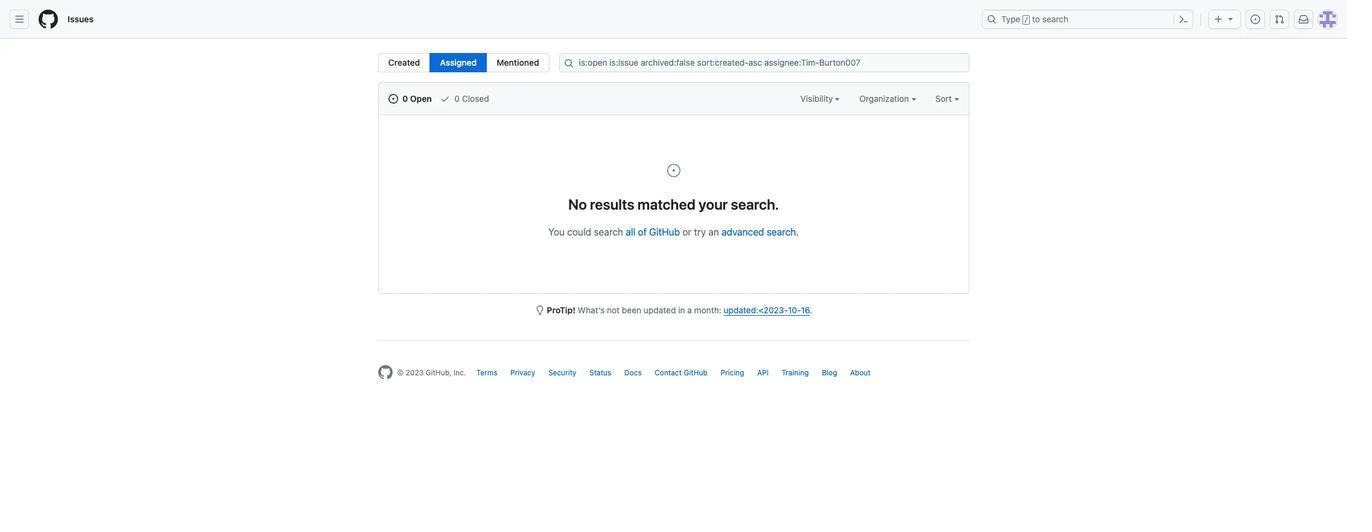 Task type: describe. For each thing, give the bounding box(es) containing it.
16
[[801, 305, 810, 316]]

contact github
[[655, 369, 708, 378]]

0 closed link
[[440, 92, 489, 105]]

©
[[397, 369, 404, 378]]

an
[[709, 227, 719, 238]]

contact
[[655, 369, 682, 378]]

training link
[[782, 369, 809, 378]]

type
[[1002, 14, 1021, 24]]

homepage image
[[378, 366, 393, 380]]

pricing
[[721, 369, 745, 378]]

could
[[567, 227, 592, 238]]

docs link
[[625, 369, 642, 378]]

0 horizontal spatial search
[[594, 227, 624, 238]]

search.
[[731, 196, 779, 213]]

matched
[[638, 196, 696, 213]]

contact github link
[[655, 369, 708, 378]]

organization
[[860, 94, 912, 104]]

check image
[[440, 94, 450, 104]]

github,
[[426, 369, 452, 378]]

/
[[1025, 16, 1029, 24]]

light bulb image
[[535, 306, 545, 316]]

status
[[590, 369, 612, 378]]

what's
[[578, 305, 605, 316]]

issue opened image
[[667, 164, 681, 178]]

no
[[568, 196, 587, 213]]

triangle down image
[[1226, 14, 1236, 24]]

1 horizontal spatial github
[[684, 369, 708, 378]]

Issues search field
[[559, 53, 970, 72]]

updated
[[644, 305, 676, 316]]

your
[[699, 196, 728, 213]]

results
[[590, 196, 635, 213]]

notifications image
[[1299, 14, 1309, 24]]

updated:<2023-10-16 link
[[724, 305, 810, 316]]

1 horizontal spatial search
[[767, 227, 796, 238]]

sort button
[[936, 92, 959, 105]]

created link
[[378, 53, 431, 72]]

a
[[688, 305, 692, 316]]

terms
[[477, 369, 498, 378]]

privacy
[[511, 369, 536, 378]]

search image
[[564, 59, 574, 68]]

been
[[622, 305, 642, 316]]

all of github link
[[626, 227, 680, 238]]

git pull request image
[[1275, 14, 1285, 24]]

blog
[[822, 369, 838, 378]]

you could search all of github or try an advanced search .
[[549, 227, 799, 238]]

advanced
[[722, 227, 765, 238]]

type / to search
[[1002, 14, 1069, 24]]

privacy link
[[511, 369, 536, 378]]

organization button
[[860, 92, 917, 105]]

visibility
[[801, 94, 836, 104]]

no results matched your search.
[[568, 196, 779, 213]]

inc.
[[454, 369, 466, 378]]



Task type: vqa. For each thing, say whether or not it's contained in the screenshot.
owner avatar
no



Task type: locate. For each thing, give the bounding box(es) containing it.
1 0 from the left
[[403, 94, 408, 104]]

. for you could search all of github or try an advanced search .
[[796, 227, 799, 238]]

© 2023 github, inc.
[[397, 369, 466, 378]]

github right contact
[[684, 369, 708, 378]]

training
[[782, 369, 809, 378]]

1 vertical spatial github
[[684, 369, 708, 378]]

about link
[[851, 369, 871, 378]]

in
[[679, 305, 685, 316]]

.
[[796, 227, 799, 238], [810, 305, 813, 316]]

api
[[758, 369, 769, 378]]

github right of
[[650, 227, 680, 238]]

2 0 from the left
[[455, 94, 460, 104]]

terms link
[[477, 369, 498, 378]]

0 left open
[[403, 94, 408, 104]]

search right to
[[1043, 14, 1069, 24]]

2023
[[406, 369, 424, 378]]

issue opened image left 0 open in the left top of the page
[[388, 94, 398, 104]]

security link
[[549, 369, 577, 378]]

you
[[549, 227, 565, 238]]

0 vertical spatial github
[[650, 227, 680, 238]]

mentioned link
[[487, 53, 550, 72]]

to
[[1033, 14, 1041, 24]]

homepage image
[[39, 10, 58, 29]]

command palette image
[[1179, 14, 1189, 24]]

plus image
[[1214, 14, 1224, 24]]

. right 10-
[[810, 305, 813, 316]]

2 horizontal spatial search
[[1043, 14, 1069, 24]]

search down search. at right
[[767, 227, 796, 238]]

search
[[1043, 14, 1069, 24], [594, 227, 624, 238], [767, 227, 796, 238]]

issue opened image left "git pull request" icon
[[1251, 14, 1261, 24]]

1 vertical spatial .
[[810, 305, 813, 316]]

or
[[683, 227, 692, 238]]

issue opened image
[[1251, 14, 1261, 24], [388, 94, 398, 104]]

1 vertical spatial issue opened image
[[388, 94, 398, 104]]

assigned link
[[430, 53, 487, 72]]

protip! what's not been updated in a month: updated:<2023-10-16 .
[[547, 305, 813, 316]]

closed
[[462, 94, 489, 104]]

0 open
[[400, 94, 432, 104]]

0 open link
[[388, 92, 432, 105]]

0 right check 'icon'
[[455, 94, 460, 104]]

month:
[[695, 305, 722, 316]]

security
[[549, 369, 577, 378]]

Search all issues text field
[[559, 53, 970, 72]]

try
[[694, 227, 706, 238]]

created
[[388, 57, 420, 68]]

0
[[403, 94, 408, 104], [455, 94, 460, 104]]

all
[[626, 227, 636, 238]]

of
[[638, 227, 647, 238]]

0 horizontal spatial .
[[796, 227, 799, 238]]

github
[[650, 227, 680, 238], [684, 369, 708, 378]]

0 closed
[[452, 94, 489, 104]]

pricing link
[[721, 369, 745, 378]]

. for protip! what's not been updated in a month: updated:<2023-10-16 .
[[810, 305, 813, 316]]

1 horizontal spatial 0
[[455, 94, 460, 104]]

search left the all
[[594, 227, 624, 238]]

assigned
[[440, 57, 477, 68]]

0 vertical spatial issue opened image
[[1251, 14, 1261, 24]]

. right the advanced
[[796, 227, 799, 238]]

protip!
[[547, 305, 576, 316]]

open
[[410, 94, 432, 104]]

0 for closed
[[455, 94, 460, 104]]

api link
[[758, 369, 769, 378]]

advanced search link
[[722, 227, 796, 238]]

1 horizontal spatial .
[[810, 305, 813, 316]]

issue opened image inside "0 open" link
[[388, 94, 398, 104]]

1 horizontal spatial issue opened image
[[1251, 14, 1261, 24]]

0 vertical spatial .
[[796, 227, 799, 238]]

status link
[[590, 369, 612, 378]]

not
[[607, 305, 620, 316]]

issues
[[68, 14, 94, 24]]

docs
[[625, 369, 642, 378]]

updated:<2023-
[[724, 305, 788, 316]]

0 horizontal spatial 0
[[403, 94, 408, 104]]

issues element
[[378, 53, 550, 72]]

0 for open
[[403, 94, 408, 104]]

10-
[[788, 305, 801, 316]]

blog link
[[822, 369, 838, 378]]

0 horizontal spatial github
[[650, 227, 680, 238]]

0 horizontal spatial issue opened image
[[388, 94, 398, 104]]

mentioned
[[497, 57, 539, 68]]

sort
[[936, 94, 952, 104]]

visibility button
[[801, 92, 840, 105]]

about
[[851, 369, 871, 378]]



